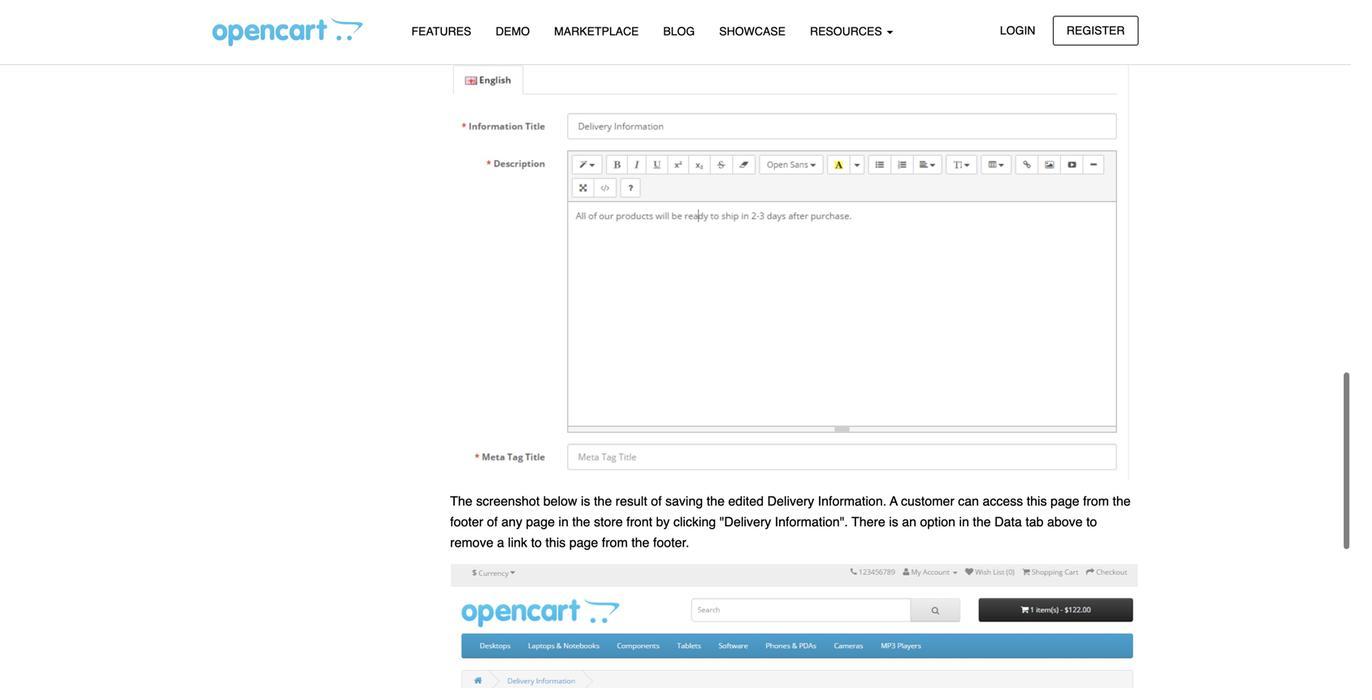 Task type: vqa. For each thing, say whether or not it's contained in the screenshot.
'Login' "link"
yes



Task type: locate. For each thing, give the bounding box(es) containing it.
a down check
[[625, 18, 632, 33]]

by
[[656, 515, 670, 530]]

a left link
[[497, 535, 505, 550]]

0 horizontal spatial of
[[487, 515, 498, 530]]

is right below
[[581, 494, 591, 509]]

1 vertical spatial store
[[594, 515, 623, 530]]

1 horizontal spatial is
[[889, 515, 899, 530]]

0 vertical spatial store
[[678, 0, 707, 12]]

footer.
[[653, 535, 690, 550]]

1 horizontal spatial tab
[[1026, 515, 1044, 530]]

tab up for
[[507, 0, 526, 12]]

from
[[1084, 494, 1110, 509], [602, 535, 628, 550]]

enabled
[[713, 18, 759, 33]]

it
[[1119, 0, 1126, 12]]

you
[[580, 0, 601, 12], [972, 0, 993, 12]]

is
[[581, 494, 591, 509], [889, 515, 899, 530]]

of left any
[[487, 515, 498, 530]]

the inside the data tab requires you to check the store that the information page will be located in, if you have multiple stores. it also asks for a seo keyword, a status option enabled (or disabled) to make the page public or not, and a sorting order.
[[450, 0, 473, 12]]

1 horizontal spatial store
[[678, 0, 707, 12]]

tab inside the screenshot below is the result of saving the edited delivery information. a customer can access this page from the footer of any page in the store front by clicking "delivery information". there is an option in the data tab above to remove a link to this page from the footer.
[[1026, 515, 1044, 530]]

1 vertical spatial the
[[450, 494, 473, 509]]

0 horizontal spatial store
[[594, 515, 623, 530]]

seo
[[538, 18, 565, 33]]

1 horizontal spatial in
[[960, 515, 970, 530]]

a
[[890, 494, 898, 509]]

this right access
[[1027, 494, 1047, 509]]

1 vertical spatial is
[[889, 515, 899, 530]]

showcase
[[720, 25, 786, 38]]

register
[[1067, 24, 1125, 37]]

to
[[604, 0, 615, 12], [839, 18, 849, 33], [1087, 515, 1098, 530], [531, 535, 542, 550]]

screenshot
[[476, 494, 540, 509]]

data
[[476, 0, 504, 12], [995, 515, 1022, 530]]

this right link
[[546, 535, 566, 550]]

0 horizontal spatial data
[[476, 0, 504, 12]]

in down below
[[559, 515, 569, 530]]

store
[[678, 0, 707, 12], [594, 515, 623, 530]]

0 horizontal spatial in
[[559, 515, 569, 530]]

to left make
[[839, 18, 849, 33]]

can
[[959, 494, 979, 509]]

sorting
[[1057, 18, 1096, 33]]

in
[[559, 515, 569, 530], [960, 515, 970, 530]]

data up asks
[[476, 0, 504, 12]]

public
[[943, 18, 977, 33]]

the screenshot below is the result of saving the edited delivery information. a customer can access this page from the footer of any page in the store front by clicking "delivery information". there is an option in the data tab above to remove a link to this page from the footer.
[[450, 494, 1131, 550]]

store left front
[[594, 515, 623, 530]]

a inside the screenshot below is the result of saving the edited delivery information. a customer can access this page from the footer of any page in the store front by clicking "delivery information". there is an option in the data tab above to remove a link to this page from the footer.
[[497, 535, 505, 550]]

to right link
[[531, 535, 542, 550]]

0 vertical spatial of
[[651, 494, 662, 509]]

0 vertical spatial data
[[476, 0, 504, 12]]

1 vertical spatial this
[[546, 535, 566, 550]]

tab left above
[[1026, 515, 1044, 530]]

1 horizontal spatial of
[[651, 494, 662, 509]]

"delivery
[[720, 515, 772, 530]]

be
[[880, 0, 895, 12]]

you up keyword,
[[580, 0, 601, 12]]

showcase link
[[707, 17, 798, 46]]

if
[[961, 0, 968, 12]]

2 the from the top
[[450, 494, 473, 509]]

features
[[412, 25, 472, 38]]

this
[[1027, 494, 1047, 509], [546, 535, 566, 550]]

option right status
[[674, 18, 709, 33]]

1 you from the left
[[580, 0, 601, 12]]

1 horizontal spatial option
[[921, 515, 956, 530]]

information.
[[818, 494, 887, 509]]

data down access
[[995, 515, 1022, 530]]

demo link
[[484, 17, 542, 46]]

of
[[651, 494, 662, 509], [487, 515, 498, 530]]

the inside the screenshot below is the result of saving the edited delivery information. a customer can access this page from the footer of any page in the store front by clicking "delivery information". there is an option in the data tab above to remove a link to this page from the footer.
[[450, 494, 473, 509]]

option inside the screenshot below is the result of saving the edited delivery information. a customer can access this page from the footer of any page in the store front by clicking "delivery information". there is an option in the data tab above to remove a link to this page from the footer.
[[921, 515, 956, 530]]

1 the from the top
[[450, 0, 473, 12]]

1 horizontal spatial from
[[1084, 494, 1110, 509]]

tab
[[507, 0, 526, 12], [1026, 515, 1044, 530]]

0 horizontal spatial from
[[602, 535, 628, 550]]

to right above
[[1087, 515, 1098, 530]]

the
[[450, 0, 473, 12], [450, 494, 473, 509]]

delivery general image
[[450, 46, 1139, 481]]

1 horizontal spatial data
[[995, 515, 1022, 530]]

option
[[674, 18, 709, 33], [921, 515, 956, 530]]

0 vertical spatial tab
[[507, 0, 526, 12]]

store inside the screenshot below is the result of saving the edited delivery information. a customer can access this page from the footer of any page in the store front by clicking "delivery information". there is an option in the data tab above to remove a link to this page from the footer.
[[594, 515, 623, 530]]

information".
[[775, 515, 848, 530]]

there
[[852, 515, 886, 530]]

front
[[627, 515, 653, 530]]

0 vertical spatial this
[[1027, 494, 1047, 509]]

store inside the data tab requires you to check the store that the information page will be located in, if you have multiple stores. it also asks for a seo keyword, a status option enabled (or disabled) to make the page public or not, and a sorting order.
[[678, 0, 707, 12]]

you right if
[[972, 0, 993, 12]]

an
[[902, 515, 917, 530]]

0 horizontal spatial tab
[[507, 0, 526, 12]]

0 horizontal spatial option
[[674, 18, 709, 33]]

0 horizontal spatial you
[[580, 0, 601, 12]]

1 vertical spatial data
[[995, 515, 1022, 530]]

0 horizontal spatial is
[[581, 494, 591, 509]]

1 vertical spatial tab
[[1026, 515, 1044, 530]]

resources link
[[798, 17, 906, 46]]

the up the also
[[450, 0, 473, 12]]

in down can
[[960, 515, 970, 530]]

the up footer
[[450, 494, 473, 509]]

page
[[826, 0, 855, 12], [910, 18, 939, 33], [1051, 494, 1080, 509], [526, 515, 555, 530], [570, 535, 599, 550]]

a
[[527, 18, 534, 33], [625, 18, 632, 33], [1046, 18, 1053, 33], [497, 535, 505, 550]]

clicking
[[674, 515, 716, 530]]

footer
[[450, 515, 484, 530]]

1 vertical spatial from
[[602, 535, 628, 550]]

and
[[1021, 18, 1042, 33]]

1 vertical spatial option
[[921, 515, 956, 530]]

tab inside the data tab requires you to check the store that the information page will be located in, if you have multiple stores. it also asks for a seo keyword, a status option enabled (or disabled) to make the page public or not, and a sorting order.
[[507, 0, 526, 12]]

0 vertical spatial option
[[674, 18, 709, 33]]

login
[[1001, 24, 1036, 37]]

1 horizontal spatial you
[[972, 0, 993, 12]]

1 in from the left
[[559, 515, 569, 530]]

store up blog
[[678, 0, 707, 12]]

2 you from the left
[[972, 0, 993, 12]]

is left an
[[889, 515, 899, 530]]

option down customer
[[921, 515, 956, 530]]

the
[[656, 0, 674, 12], [736, 0, 754, 12], [888, 18, 906, 33], [594, 494, 612, 509], [707, 494, 725, 509], [1113, 494, 1131, 509], [573, 515, 591, 530], [973, 515, 991, 530], [632, 535, 650, 550]]

disabled)
[[782, 18, 835, 33]]

0 vertical spatial the
[[450, 0, 473, 12]]

multiple
[[1028, 0, 1073, 12]]

0 vertical spatial is
[[581, 494, 591, 509]]

data inside the data tab requires you to check the store that the information page will be located in, if you have multiple stores. it also asks for a seo keyword, a status option enabled (or disabled) to make the page public or not, and a sorting order.
[[476, 0, 504, 12]]

of up by
[[651, 494, 662, 509]]

order.
[[1100, 18, 1133, 33]]

page down the located
[[910, 18, 939, 33]]

customer
[[901, 494, 955, 509]]

above
[[1048, 515, 1083, 530]]



Task type: describe. For each thing, give the bounding box(es) containing it.
that
[[711, 0, 732, 12]]

stores.
[[1076, 0, 1115, 12]]

not,
[[995, 18, 1017, 33]]

page down below
[[570, 535, 599, 550]]

the for the screenshot below is the result of saving the edited delivery information. a customer can access this page from the footer of any page in the store front by clicking "delivery information". there is an option in the data tab above to remove a link to this page from the footer.
[[450, 494, 473, 509]]

page up above
[[1051, 494, 1080, 509]]

asks
[[478, 18, 505, 33]]

marketplace link
[[542, 17, 651, 46]]

register link
[[1053, 16, 1139, 45]]

delivery front end image
[[450, 564, 1139, 688]]

page up resources
[[826, 0, 855, 12]]

blog link
[[651, 17, 707, 46]]

make
[[853, 18, 885, 33]]

saving
[[666, 494, 703, 509]]

will
[[859, 0, 877, 12]]

a right for
[[527, 18, 534, 33]]

the for the data tab requires you to check the store that the information page will be located in, if you have multiple stores. it also asks for a seo keyword, a status option enabled (or disabled) to make the page public or not, and a sorting order.
[[450, 0, 473, 12]]

or
[[980, 18, 992, 33]]

0 vertical spatial from
[[1084, 494, 1110, 509]]

remove
[[450, 535, 494, 550]]

requires
[[529, 0, 576, 12]]

data inside the screenshot below is the result of saving the edited delivery information. a customer can access this page from the footer of any page in the store front by clicking "delivery information". there is an option in the data tab above to remove a link to this page from the footer.
[[995, 515, 1022, 530]]

opencart - open source shopping cart solution image
[[213, 17, 363, 46]]

the data tab requires you to check the store that the information page will be located in, if you have multiple stores. it also asks for a seo keyword, a status option enabled (or disabled) to make the page public or not, and a sorting order.
[[450, 0, 1133, 33]]

result
[[616, 494, 648, 509]]

keyword,
[[569, 18, 621, 33]]

2 in from the left
[[960, 515, 970, 530]]

have
[[996, 0, 1024, 12]]

blog
[[664, 25, 695, 38]]

delivery
[[768, 494, 815, 509]]

marketplace
[[554, 25, 639, 38]]

option inside the data tab requires you to check the store that the information page will be located in, if you have multiple stores. it also asks for a seo keyword, a status option enabled (or disabled) to make the page public or not, and a sorting order.
[[674, 18, 709, 33]]

(or
[[763, 18, 779, 33]]

any
[[502, 515, 523, 530]]

features link
[[400, 17, 484, 46]]

in,
[[944, 0, 958, 12]]

for
[[508, 18, 523, 33]]

edited
[[729, 494, 764, 509]]

1 vertical spatial of
[[487, 515, 498, 530]]

0 horizontal spatial this
[[546, 535, 566, 550]]

page right any
[[526, 515, 555, 530]]

to up keyword,
[[604, 0, 615, 12]]

1 horizontal spatial this
[[1027, 494, 1047, 509]]

login link
[[987, 16, 1050, 45]]

link
[[508, 535, 528, 550]]

status
[[635, 18, 670, 33]]

check
[[619, 0, 653, 12]]

access
[[983, 494, 1024, 509]]

resources
[[810, 25, 886, 38]]

information
[[758, 0, 823, 12]]

located
[[899, 0, 940, 12]]

a right and
[[1046, 18, 1053, 33]]

demo
[[496, 25, 530, 38]]

also
[[450, 18, 474, 33]]

below
[[544, 494, 578, 509]]



